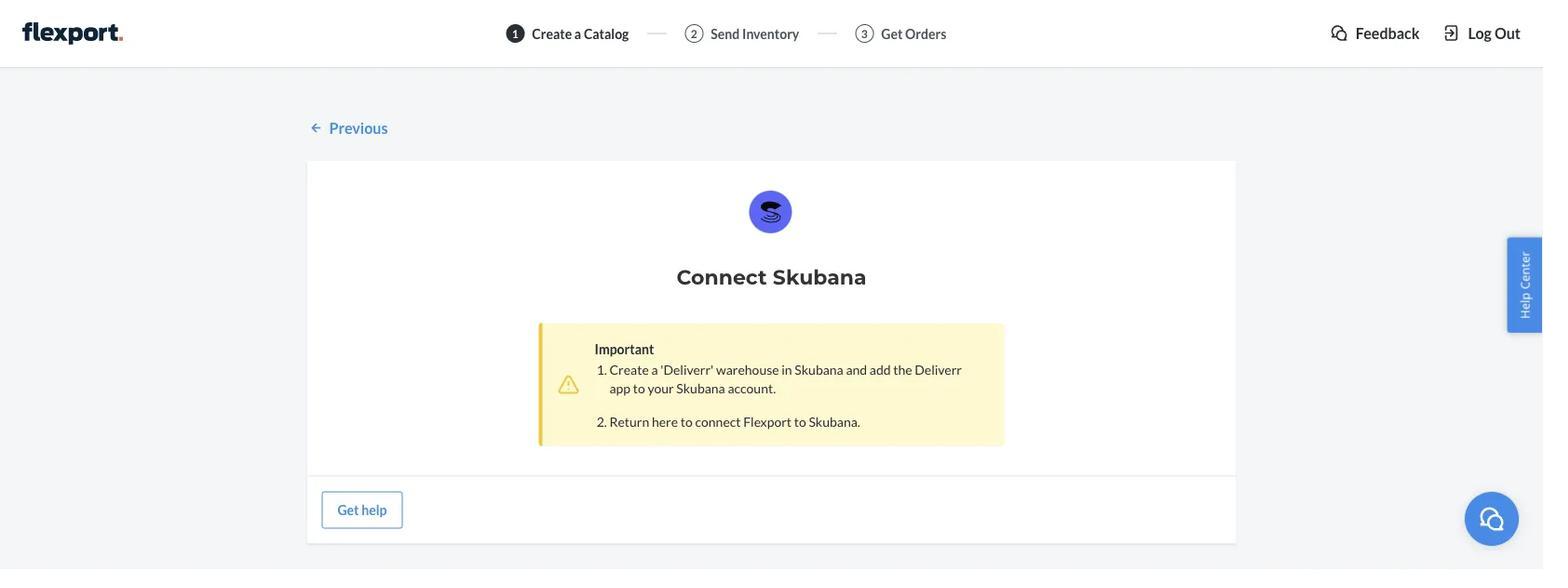 Task type: locate. For each thing, give the bounding box(es) containing it.
to right 'flexport' at the bottom of the page
[[794, 414, 806, 430]]

here
[[652, 414, 678, 430]]

1 horizontal spatial to
[[681, 414, 693, 430]]

to
[[633, 381, 645, 397], [681, 414, 693, 430], [794, 414, 806, 430]]

create
[[532, 26, 572, 41], [610, 362, 649, 378]]

0 vertical spatial create
[[532, 26, 572, 41]]

1 vertical spatial create
[[610, 362, 649, 378]]

feedback
[[1356, 24, 1420, 42]]

0 horizontal spatial to
[[633, 381, 645, 397]]

important
[[595, 342, 654, 357]]

inventory
[[742, 26, 799, 41]]

a
[[574, 26, 581, 41], [651, 362, 658, 378]]

1 vertical spatial a
[[651, 362, 658, 378]]

create a catalog
[[532, 26, 629, 41]]

2
[[691, 26, 697, 40]]

center
[[1517, 252, 1533, 290]]

0 horizontal spatial get
[[338, 503, 359, 519]]

a left the catalog
[[574, 26, 581, 41]]

0 horizontal spatial a
[[574, 26, 581, 41]]

ojiud image
[[1478, 505, 1506, 533]]

a for 'deliverr'
[[651, 362, 658, 378]]

1 horizontal spatial get
[[881, 26, 903, 41]]

return
[[610, 414, 649, 430]]

catalog
[[584, 26, 629, 41]]

0 vertical spatial get
[[881, 26, 903, 41]]

skubana.
[[809, 414, 860, 430]]

3
[[861, 26, 868, 40]]

skubana
[[773, 264, 867, 290], [795, 362, 844, 378], [676, 381, 725, 397]]

get
[[881, 26, 903, 41], [338, 503, 359, 519]]

create for create a catalog
[[532, 26, 572, 41]]

create for create a 'deliverr' warehouse in skubana and add the deliverr app to your skubana account.
[[610, 362, 649, 378]]

to right app
[[633, 381, 645, 397]]

get left help
[[338, 503, 359, 519]]

0 vertical spatial a
[[574, 26, 581, 41]]

and
[[846, 362, 867, 378]]

flexport logo image
[[22, 22, 123, 45]]

a for catalog
[[574, 26, 581, 41]]

get inside button
[[338, 503, 359, 519]]

previous link
[[307, 117, 1236, 139]]

create a 'deliverr' warehouse in skubana and add the deliverr app to your skubana account.
[[610, 362, 962, 397]]

return here to connect flexport to skubana.
[[610, 414, 860, 430]]

orders
[[905, 26, 946, 41]]

your
[[648, 381, 674, 397]]

to right here
[[681, 414, 693, 430]]

get help
[[338, 503, 387, 519]]

warehouse
[[716, 362, 779, 378]]

2 vertical spatial skubana
[[676, 381, 725, 397]]

help
[[362, 503, 387, 519]]

get right 3
[[881, 26, 903, 41]]

get for get help
[[338, 503, 359, 519]]

a up your
[[651, 362, 658, 378]]

create up app
[[610, 362, 649, 378]]

create right 1 at the left top of page
[[532, 26, 572, 41]]

account.
[[728, 381, 776, 397]]

1 horizontal spatial create
[[610, 362, 649, 378]]

1 vertical spatial get
[[338, 503, 359, 519]]

log out
[[1468, 24, 1521, 42]]

0 horizontal spatial create
[[532, 26, 572, 41]]

create inside create a 'deliverr' warehouse in skubana and add the deliverr app to your skubana account.
[[610, 362, 649, 378]]

a inside create a 'deliverr' warehouse in skubana and add the deliverr app to your skubana account.
[[651, 362, 658, 378]]

1 horizontal spatial a
[[651, 362, 658, 378]]



Task type: describe. For each thing, give the bounding box(es) containing it.
'deliverr'
[[661, 362, 714, 378]]

previous
[[329, 119, 388, 137]]

2 horizontal spatial to
[[794, 414, 806, 430]]

1 vertical spatial skubana
[[795, 362, 844, 378]]

0 vertical spatial skubana
[[773, 264, 867, 290]]

log out button
[[1442, 22, 1521, 44]]

deliverr
[[915, 362, 962, 378]]

in
[[782, 362, 792, 378]]

connect
[[695, 414, 741, 430]]

feedback link
[[1330, 22, 1420, 44]]

the
[[893, 362, 912, 378]]

log
[[1468, 24, 1492, 42]]

get for get orders
[[881, 26, 903, 41]]

help center button
[[1507, 238, 1543, 333]]

app
[[610, 381, 631, 397]]

help center
[[1517, 252, 1533, 319]]

send
[[711, 26, 740, 41]]

send inventory
[[711, 26, 799, 41]]

1
[[512, 26, 519, 40]]

flexport
[[743, 414, 792, 430]]

add
[[870, 362, 891, 378]]

get help button
[[322, 492, 403, 529]]

help
[[1517, 293, 1533, 319]]

to inside create a 'deliverr' warehouse in skubana and add the deliverr app to your skubana account.
[[633, 381, 645, 397]]

connect
[[676, 264, 767, 290]]

get orders
[[881, 26, 946, 41]]

connect skubana
[[676, 264, 867, 290]]

out
[[1495, 24, 1521, 42]]



Task type: vqa. For each thing, say whether or not it's contained in the screenshot.
the Get Orders
yes



